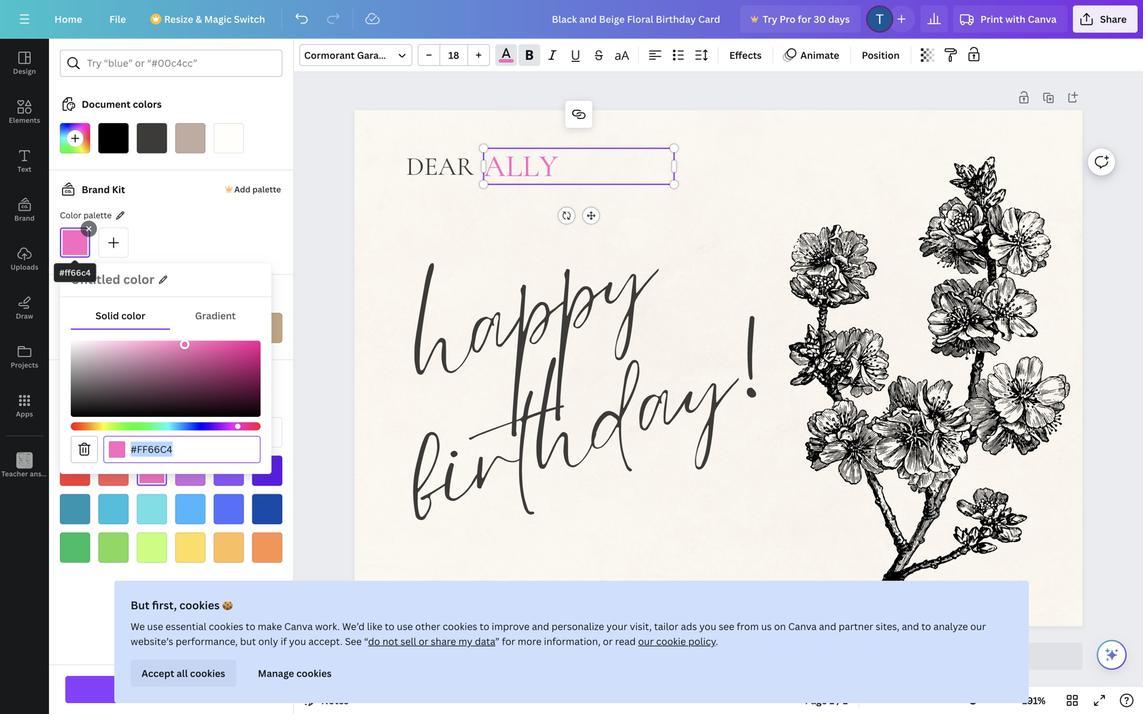 Task type: vqa. For each thing, say whether or not it's contained in the screenshot.
Cormorant Garamond popup button
yes



Task type: describe. For each thing, give the bounding box(es) containing it.
apps button
[[0, 382, 49, 431]]

solid color button
[[71, 303, 170, 329]]

royal blue #5271ff image
[[214, 495, 244, 525]]

#c6a47f image
[[252, 313, 283, 343]]

print with canva
[[981, 13, 1057, 26]]

if
[[281, 635, 287, 648]]

do not sell or share my data link
[[368, 635, 496, 648]]

resize & magic switch button
[[142, 5, 276, 33]]

gradient
[[195, 309, 236, 322]]

for inside but first, cookies 🍪 dialog
[[502, 635, 516, 648]]

days
[[829, 13, 850, 26]]

design
[[13, 67, 36, 76]]

dear
[[406, 151, 474, 182]]

0 horizontal spatial canva
[[284, 621, 313, 633]]

answer
[[30, 470, 54, 479]]

analyze
[[934, 621, 969, 633]]

color
[[60, 210, 82, 221]]

#ff66c4
[[59, 267, 91, 278]]

coral red #ff5757 image
[[98, 456, 129, 486]]

side panel tab list
[[0, 39, 71, 491]]

notes button
[[300, 690, 354, 712]]

#d4b592 image
[[98, 313, 129, 343]]

2 and from the left
[[819, 621, 837, 633]]

magenta #cb6ce6 image
[[175, 456, 206, 486]]

canva inside dropdown button
[[1028, 13, 1057, 26]]

color for solid color
[[121, 309, 146, 322]]

your
[[607, 621, 628, 633]]

royal blue #5271ff image
[[214, 495, 244, 525]]

palette for color palette
[[84, 210, 112, 221]]

effects
[[730, 49, 762, 62]]

share
[[1101, 13, 1127, 26]]

page
[[805, 695, 827, 708]]

switch
[[234, 13, 265, 26]]

white #ffffff image
[[252, 418, 283, 448]]

brand button
[[0, 186, 49, 235]]

print
[[981, 13, 1004, 26]]

cormorant garamond button
[[300, 44, 413, 66]]

#ceae89 image
[[137, 313, 167, 343]]

&
[[196, 13, 202, 26]]

pink #ff66c4 image
[[137, 456, 167, 486]]

3 to from the left
[[480, 621, 490, 633]]

colors for default colors
[[119, 373, 148, 386]]

other
[[415, 621, 441, 633]]

tailor
[[654, 621, 679, 633]]

2 1 from the left
[[843, 695, 848, 708]]

#e0c4a3 image
[[214, 313, 244, 343]]

try pro for 30 days button
[[741, 5, 861, 33]]

but
[[131, 598, 150, 613]]

pro
[[780, 13, 796, 26]]

accept all cookies
[[142, 667, 225, 680]]

partner
[[839, 621, 874, 633]]

only
[[258, 635, 278, 648]]

text
[[17, 165, 32, 174]]

cookies up the my
[[443, 621, 478, 633]]

cookies up essential in the left of the page
[[179, 598, 220, 613]]

solid color
[[96, 309, 146, 322]]

0 horizontal spatial our
[[638, 635, 654, 648]]

191%
[[1023, 695, 1046, 708]]

white #ffffff image
[[252, 418, 283, 448]]

but first, cookies 🍪
[[131, 598, 233, 613]]

document colors
[[82, 98, 162, 111]]

accept all cookies button
[[131, 660, 236, 688]]

work.
[[315, 621, 340, 633]]

Try "blue" or "#00c4cc" search field
[[87, 50, 274, 76]]

resize
[[164, 13, 193, 26]]

untitled
[[71, 271, 120, 288]]

light gray #d9d9d9 image
[[214, 418, 244, 448]]

but
[[240, 635, 256, 648]]

solid for solid colors
[[60, 400, 80, 411]]

default colors
[[82, 373, 148, 386]]

improve
[[492, 621, 530, 633]]

elements
[[9, 116, 40, 125]]

position button
[[857, 44, 906, 66]]

but first, cookies 🍪 dialog
[[114, 581, 1029, 704]]

for inside button
[[798, 13, 812, 26]]

all
[[177, 667, 188, 680]]

color palette
[[60, 210, 112, 221]]

color for untitled color
[[123, 271, 154, 288]]

try
[[763, 13, 778, 26]]

0 horizontal spatial you
[[289, 635, 306, 648]]

colors for photo colors
[[112, 288, 141, 301]]

home
[[54, 13, 82, 26]]

effects button
[[724, 44, 768, 66]]

try pro for 30 days
[[763, 13, 850, 26]]

/
[[837, 695, 841, 708]]

#ceae89 image
[[137, 313, 167, 343]]

manage cookies
[[258, 667, 332, 680]]

🍪
[[222, 598, 233, 613]]

untitled color button
[[71, 271, 154, 289]]

keys
[[55, 470, 71, 479]]

see
[[719, 621, 735, 633]]

1 1 from the left
[[830, 695, 835, 708]]

more
[[518, 635, 542, 648]]

position
[[862, 49, 900, 62]]

"
[[364, 635, 368, 648]]

notes
[[321, 695, 349, 708]]

teacher
[[1, 470, 28, 479]]

do not sell or share my data " for more information, or read our cookie policy .
[[368, 635, 719, 648]]

brand for brand kit
[[82, 183, 110, 196]]

projects button
[[0, 333, 49, 382]]

read
[[615, 635, 636, 648]]

ALLY text field
[[484, 148, 674, 185]]



Task type: locate. For each thing, give the bounding box(es) containing it.
0 horizontal spatial 1
[[830, 695, 835, 708]]

#3d3b3a image
[[137, 123, 167, 154]]

colors for document colors
[[133, 98, 162, 111]]

our inside we use essential cookies to make canva work. we'd like to use other cookies to improve and personalize your visit, tailor ads you see from us on canva and partner sites, and to analyze our website's performance, but only if you accept. see "
[[971, 621, 987, 633]]

peach #ffbd59 image
[[214, 533, 244, 563], [214, 533, 244, 563]]

add palette button
[[222, 176, 283, 203]]

our cookie policy link
[[638, 635, 716, 648]]

colors for solid colors
[[82, 400, 106, 411]]

2 or from the left
[[603, 635, 613, 648]]

solid inside button
[[96, 309, 119, 322]]

and
[[532, 621, 550, 633], [819, 621, 837, 633], [902, 621, 920, 633]]

aqua blue #0cc0df image
[[98, 495, 129, 525]]

group
[[418, 44, 490, 66]]

design button
[[0, 39, 49, 88]]

to right like
[[385, 621, 395, 633]]

#ff66c4 image right – – number field
[[499, 59, 514, 63]]

or down your
[[603, 635, 613, 648]]

color palette button
[[60, 209, 112, 223]]

1 vertical spatial #ff66c4 image
[[60, 228, 90, 258]]

2 use from the left
[[397, 621, 413, 633]]

1 vertical spatial our
[[638, 635, 654, 648]]

and left partner
[[819, 621, 837, 633]]

share
[[431, 635, 456, 648]]

0 vertical spatial for
[[798, 13, 812, 26]]

birthday!
[[409, 353, 819, 609]]

photo colors
[[82, 288, 141, 301]]

from
[[737, 621, 759, 633]]

purple #8c52ff image
[[214, 456, 244, 486], [214, 456, 244, 486]]

kit
[[112, 183, 125, 196]]

or
[[419, 635, 429, 648], [603, 635, 613, 648]]

turquoise blue #5ce1e6 image
[[137, 495, 167, 525], [137, 495, 167, 525]]

cormorant
[[304, 49, 355, 62]]

file
[[109, 13, 126, 26]]

cookies up the 'notes' dropdown button
[[297, 667, 332, 680]]

palette for add palette
[[253, 184, 281, 195]]

magic
[[204, 13, 232, 26]]

do
[[368, 635, 380, 648]]

1 vertical spatial you
[[289, 635, 306, 648]]

brand inside button
[[14, 214, 35, 223]]

colors right default
[[119, 373, 148, 386]]

colors up solid color button
[[112, 288, 141, 301]]

us
[[762, 621, 772, 633]]

0 vertical spatial solid
[[96, 309, 119, 322]]

ally
[[484, 148, 558, 185]]

done
[[159, 684, 184, 697]]

dark gray #545454 image
[[98, 418, 129, 448]]

#ff66c4 image down "color"
[[60, 228, 90, 258]]

0 vertical spatial you
[[700, 621, 717, 633]]

1 vertical spatial color
[[121, 309, 146, 322]]

resize & magic switch
[[164, 13, 265, 26]]

#000000 image
[[98, 123, 129, 154]]

add
[[234, 184, 251, 195]]

2 horizontal spatial and
[[902, 621, 920, 633]]

canva assistant image
[[1104, 647, 1121, 664]]

1 horizontal spatial you
[[700, 621, 717, 633]]

colors down default
[[82, 400, 106, 411]]

0 horizontal spatial brand
[[14, 214, 35, 223]]

gray #a6a6a6 image
[[175, 418, 206, 448]]

gray #737373 image
[[137, 418, 167, 448], [137, 418, 167, 448]]

dark gray #545454 image
[[98, 418, 129, 448]]

1 horizontal spatial solid
[[96, 309, 119, 322]]

see
[[345, 635, 362, 648]]

#ff66c4 image
[[499, 59, 514, 63], [60, 228, 90, 258], [109, 442, 125, 458], [109, 442, 125, 458]]

sell
[[401, 635, 417, 648]]

1 right /
[[843, 695, 848, 708]]

canva right "on"
[[789, 621, 817, 633]]

orange #ff914d image
[[252, 533, 283, 563], [252, 533, 283, 563]]

brand left kit
[[82, 183, 110, 196]]

add palette
[[234, 184, 281, 195]]

we'd
[[342, 621, 365, 633]]

0 vertical spatial color
[[123, 271, 154, 288]]

palette down brand kit
[[84, 210, 112, 221]]

to up data
[[480, 621, 490, 633]]

0 vertical spatial our
[[971, 621, 987, 633]]

solid for solid color
[[96, 309, 119, 322]]

for
[[798, 13, 812, 26], [502, 635, 516, 648]]

cookies down 🍪
[[209, 621, 243, 633]]

cookies right all
[[190, 667, 225, 680]]

grass green #7ed957 image
[[98, 533, 129, 563], [98, 533, 129, 563]]

website's
[[131, 635, 173, 648]]

1 horizontal spatial #ff66c4 image
[[499, 59, 514, 63]]

yellow #ffde59 image
[[175, 533, 206, 563], [175, 533, 206, 563]]

my
[[459, 635, 473, 648]]

#d4b592 image
[[98, 313, 129, 343]]

you
[[700, 621, 717, 633], [289, 635, 306, 648]]

sites,
[[876, 621, 900, 633]]

magenta #cb6ce6 image
[[175, 456, 206, 486]]

solid down photo colors
[[96, 309, 119, 322]]

done button
[[65, 677, 277, 704]]

cookies
[[179, 598, 220, 613], [209, 621, 243, 633], [443, 621, 478, 633], [190, 667, 225, 680], [297, 667, 332, 680]]

#c6a47f image
[[252, 313, 283, 343]]

our
[[971, 621, 987, 633], [638, 635, 654, 648]]

default
[[82, 373, 116, 386]]

you up policy
[[700, 621, 717, 633]]

cookies inside button
[[190, 667, 225, 680]]

not
[[383, 635, 398, 648]]

main menu bar
[[0, 0, 1144, 39]]

our down visit,
[[638, 635, 654, 648]]

home link
[[44, 5, 93, 33]]

1 left /
[[830, 695, 835, 708]]

brand for brand
[[14, 214, 35, 223]]

aqua blue #0cc0df image
[[98, 495, 129, 525]]

0 vertical spatial #ff66c4 image
[[499, 59, 514, 63]]

solid up black #000000 image at left
[[60, 400, 80, 411]]

to up but
[[246, 621, 256, 633]]

1 use from the left
[[147, 621, 163, 633]]

animate button
[[779, 44, 845, 66]]

projects
[[11, 361, 38, 370]]

violet #5e17eb image
[[252, 456, 283, 486], [252, 456, 283, 486]]

– – number field
[[445, 49, 464, 62]]

30
[[814, 13, 826, 26]]

teacher answer keys
[[1, 470, 71, 479]]

and up do not sell or share my data " for more information, or read our cookie policy .
[[532, 621, 550, 633]]

black #000000 image
[[60, 418, 90, 448]]

#e0c4a3 image
[[214, 313, 244, 343]]

use up 'website's' on the left of page
[[147, 621, 163, 633]]

gray #a6a6a6 image
[[175, 418, 206, 448]]

apps
[[16, 410, 33, 419]]

1 horizontal spatial or
[[603, 635, 613, 648]]

add a new color image
[[98, 228, 129, 258]]

1 and from the left
[[532, 621, 550, 633]]

elements button
[[0, 88, 49, 137]]

0 horizontal spatial solid
[[60, 400, 80, 411]]

information,
[[544, 635, 601, 648]]

light gray #d9d9d9 image
[[214, 418, 244, 448]]

dark turquoise #0097b2 image
[[60, 495, 90, 525], [60, 495, 90, 525]]

palette right add
[[253, 184, 281, 195]]

file button
[[99, 5, 137, 33]]

1 vertical spatial palette
[[84, 210, 112, 221]]

essential
[[166, 621, 207, 633]]

accept.
[[309, 635, 343, 648]]

#dabc9a image
[[175, 313, 206, 343], [175, 313, 206, 343]]

canva right with
[[1028, 13, 1057, 26]]

1 horizontal spatial and
[[819, 621, 837, 633]]

#3d3b3a image
[[137, 123, 167, 154]]

1 horizontal spatial use
[[397, 621, 413, 633]]

use
[[147, 621, 163, 633], [397, 621, 413, 633]]

personalize
[[552, 621, 604, 633]]

to left "analyze"
[[922, 621, 932, 633]]

we
[[131, 621, 145, 633]]

bright red #ff3131 image
[[60, 456, 90, 486], [60, 456, 90, 486]]

1 horizontal spatial palette
[[253, 184, 281, 195]]

green #00bf63 image
[[60, 533, 90, 563], [60, 533, 90, 563]]

1 or from the left
[[419, 635, 429, 648]]

2 horizontal spatial canva
[[1028, 13, 1057, 26]]

untitled color
[[71, 271, 154, 288]]

0 vertical spatial brand
[[82, 183, 110, 196]]

brand kit
[[82, 183, 125, 196]]

accept
[[142, 667, 174, 680]]

print with canva button
[[954, 5, 1068, 33]]

1 horizontal spatial our
[[971, 621, 987, 633]]

for left 30
[[798, 13, 812, 26]]

use up sell
[[397, 621, 413, 633]]

0 vertical spatial palette
[[253, 184, 281, 195]]

cobalt blue #004aad image
[[252, 495, 283, 525], [252, 495, 283, 525]]

color
[[123, 271, 154, 288], [121, 309, 146, 322]]

and right sites,
[[902, 621, 920, 633]]

4 to from the left
[[922, 621, 932, 633]]

1 horizontal spatial 1
[[843, 695, 848, 708]]

pink #ff66c4 image
[[137, 456, 167, 486]]

you right if
[[289, 635, 306, 648]]

2 to from the left
[[385, 621, 395, 633]]

our right "analyze"
[[971, 621, 987, 633]]

canva
[[1028, 13, 1057, 26], [284, 621, 313, 633], [789, 621, 817, 633]]

#ff66c4 image
[[499, 59, 514, 63], [60, 228, 90, 258]]

lime #c1ff72 image
[[137, 533, 167, 563], [137, 533, 167, 563]]

on
[[775, 621, 786, 633]]

brand up uploads button
[[14, 214, 35, 223]]

photo
[[82, 288, 110, 301]]

1 to from the left
[[246, 621, 256, 633]]

colors
[[133, 98, 162, 111], [112, 288, 141, 301], [119, 373, 148, 386], [82, 400, 106, 411]]

3 and from the left
[[902, 621, 920, 633]]

coral red #ff5757 image
[[98, 456, 129, 486]]

Design title text field
[[541, 5, 735, 33]]

share button
[[1073, 5, 1138, 33]]

#000000 image
[[98, 123, 129, 154]]

garamond
[[357, 49, 406, 62]]

0 horizontal spatial use
[[147, 621, 163, 633]]

visit,
[[630, 621, 652, 633]]

#c2aba0 image
[[175, 123, 206, 154], [175, 123, 206, 154]]

1 horizontal spatial canva
[[789, 621, 817, 633]]

black #000000 image
[[60, 418, 90, 448]]

0 horizontal spatial #ff66c4 image
[[60, 228, 90, 258]]

policy
[[689, 635, 716, 648]]

0 horizontal spatial palette
[[84, 210, 112, 221]]

ads
[[681, 621, 697, 633]]

or right sell
[[419, 635, 429, 648]]

cormorant garamond
[[304, 49, 406, 62]]

with
[[1006, 13, 1026, 26]]

"
[[496, 635, 500, 648]]

light blue #38b6ff image
[[175, 495, 206, 525], [175, 495, 206, 525]]

.
[[716, 635, 719, 648]]

0 horizontal spatial for
[[502, 635, 516, 648]]

cookies inside button
[[297, 667, 332, 680]]

0 horizontal spatial or
[[419, 635, 429, 648]]

document
[[82, 98, 131, 111]]

canva up if
[[284, 621, 313, 633]]

;
[[24, 471, 25, 479]]

colors up #3d3b3a image
[[133, 98, 162, 111]]

0 horizontal spatial and
[[532, 621, 550, 633]]

add a new color image
[[60, 123, 90, 154], [60, 123, 90, 154]]

1 vertical spatial brand
[[14, 214, 35, 223]]

gradient button
[[170, 303, 261, 329]]

solid colors
[[60, 400, 106, 411]]

1 vertical spatial solid
[[60, 400, 80, 411]]

1 vertical spatial for
[[502, 635, 516, 648]]

1 horizontal spatial brand
[[82, 183, 110, 196]]

data
[[475, 635, 496, 648]]

manage
[[258, 667, 294, 680]]

1 horizontal spatial for
[[798, 13, 812, 26]]

for right "
[[502, 635, 516, 648]]

palette
[[253, 184, 281, 195], [84, 210, 112, 221]]

#fffefb image
[[214, 123, 244, 154], [214, 123, 244, 154]]

Hex color code text field
[[131, 437, 252, 463]]



